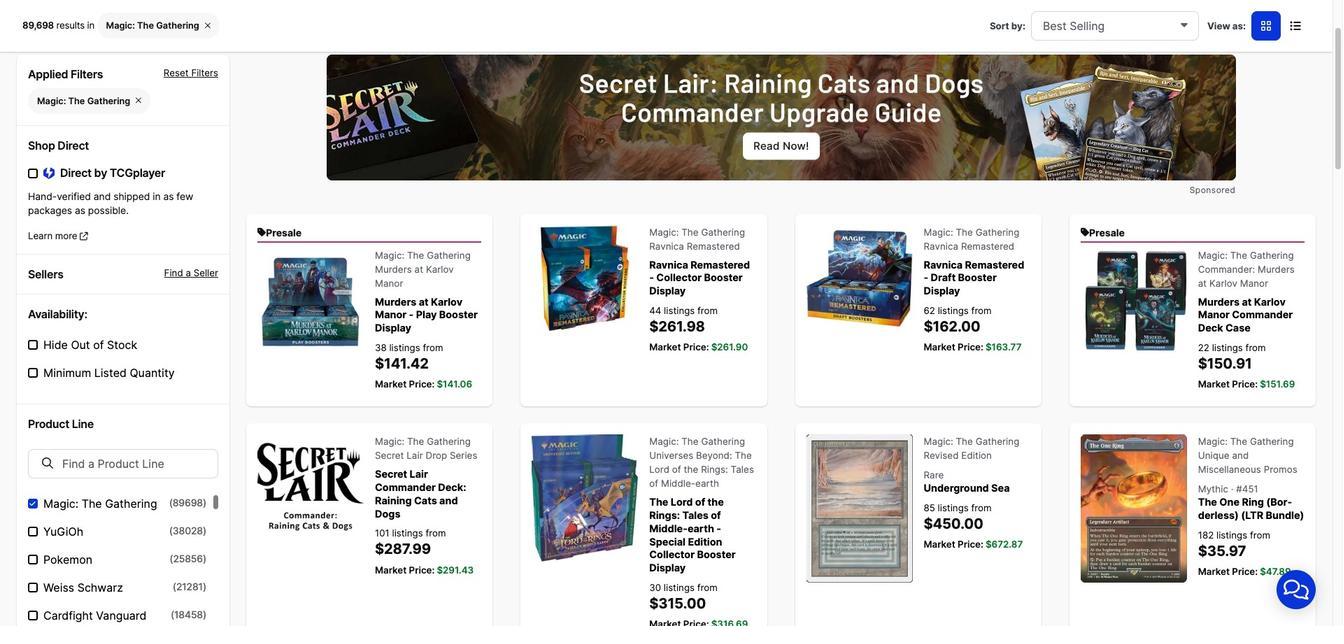 Task type: vqa. For each thing, say whether or not it's contained in the screenshot.
Pikachu image
no



Task type: locate. For each thing, give the bounding box(es) containing it.
mythic
[[1198, 484, 1229, 495]]

display up 38
[[375, 322, 411, 334]]

0 horizontal spatial and
[[94, 190, 111, 202]]

hide
[[43, 338, 68, 352]]

listings for $450.00
[[938, 502, 969, 514]]

0 vertical spatial earth
[[695, 478, 719, 489]]

magic: the gathering button up reset at the left top of the page
[[97, 13, 220, 39]]

market for $162.00
[[924, 341, 956, 353]]

market for $287.99
[[375, 564, 407, 575]]

1 vertical spatial collector
[[649, 549, 695, 561]]

secret lair commander deck: raining cats and dogs image
[[257, 435, 364, 541]]

25856
[[173, 553, 203, 565]]

ravnica remastered - collector booster display image
[[532, 225, 638, 331]]

dogs
[[375, 508, 401, 519]]

1 horizontal spatial xmark image
[[205, 21, 210, 30]]

listings inside 30 listings from $315.00
[[664, 582, 695, 593]]

0 vertical spatial and
[[94, 190, 111, 202]]

0 horizontal spatial edition
[[688, 536, 722, 547]]

collector down special
[[649, 549, 695, 561]]

price: inside 182 listings from $35.97 market price: $47.89
[[1232, 566, 1258, 577]]

magic: the gathering murders at karlov manor murders at karlov manor - play booster display
[[375, 249, 478, 334]]

from up $315.00
[[697, 582, 718, 593]]

deck:
[[438, 481, 466, 493]]

price: inside 62 listings from $162.00 market price: $163.77
[[958, 341, 984, 353]]

listings for $141.42
[[389, 342, 420, 353]]

from for $162.00
[[972, 305, 992, 316]]

market inside "101 listings from $287.99 market price: $291.43"
[[375, 564, 407, 575]]

magic: the gathering universes beyond: the lord of the rings: tales of middle-earth the lord of the rings: tales of middle-earth - special edition collector booster display
[[649, 436, 754, 574]]

from for $150.91
[[1246, 342, 1266, 353]]

0 horizontal spatial tales
[[682, 509, 709, 521]]

0 vertical spatial magic: the gathering
[[106, 21, 199, 31]]

1 horizontal spatial in
[[153, 190, 161, 202]]

0 vertical spatial the
[[684, 464, 698, 475]]

remastered
[[687, 240, 740, 252], [961, 240, 1015, 252], [691, 259, 750, 270], [965, 259, 1025, 270]]

check image
[[29, 500, 36, 507]]

sort
[[990, 20, 1009, 31]]

edition up rare underground sea
[[962, 450, 992, 461]]

the down beyond:
[[708, 496, 724, 508]]

(bor
[[1267, 496, 1292, 508]]

view
[[1208, 20, 1230, 31]]

2 filters from the left
[[191, 67, 218, 78]]

from up $261.98 at bottom
[[698, 305, 718, 316]]

$35.97
[[1198, 542, 1246, 560]]

2 horizontal spatial and
[[1232, 450, 1249, 461]]

listings
[[664, 305, 695, 316], [938, 305, 969, 316], [389, 342, 420, 353], [1212, 342, 1243, 353], [938, 502, 969, 514], [392, 528, 423, 539], [1217, 529, 1248, 541], [664, 582, 695, 593]]

1 vertical spatial rings:
[[649, 509, 680, 521]]

magic: inside magic: the gathering universes beyond: the lord of the rings: tales of middle-earth the lord of the rings: tales of middle-earth - special edition collector booster display
[[649, 436, 679, 447]]

by
[[94, 166, 107, 180]]

44
[[649, 305, 661, 316]]

#451
[[1236, 484, 1259, 495]]

38 listings from $141.42 market price: $141.06
[[375, 342, 472, 390]]

ravnica
[[649, 240, 684, 252], [924, 240, 959, 252], [649, 259, 688, 270], [924, 259, 963, 270]]

1 horizontal spatial commander
[[1232, 309, 1293, 321]]

arrow up right from square image
[[80, 231, 88, 241]]

0 vertical spatial magic: the gathering button
[[97, 13, 220, 39]]

1 horizontal spatial presale
[[1089, 226, 1125, 238]]

1 horizontal spatial rings:
[[701, 464, 728, 475]]

from for $287.99
[[426, 528, 446, 539]]

lord down "universes"
[[649, 464, 670, 475]]

2 tag image from the left
[[1081, 227, 1089, 237]]

a grid of results image
[[1261, 20, 1271, 31]]

from inside 38 listings from $141.42 market price: $141.06
[[423, 342, 443, 353]]

85
[[924, 502, 935, 514]]

magic: the gathering up reset at the left top of the page
[[106, 21, 199, 31]]

38028
[[173, 525, 203, 537]]

sponsored
[[1190, 184, 1236, 195]]

display up '44'
[[649, 285, 686, 297]]

price: for $450.00
[[958, 539, 984, 550]]

1 tag image from the left
[[257, 227, 266, 237]]

the inside magic: the gathering ravnica remastered ravnica remastered - draft booster display
[[956, 226, 973, 238]]

middle-
[[661, 478, 695, 489], [649, 522, 688, 534]]

0 horizontal spatial xmark image
[[136, 96, 142, 105]]

commander up raining
[[375, 481, 436, 493]]

1 horizontal spatial lord
[[671, 496, 693, 508]]

price: down $450.00 on the bottom right
[[958, 539, 984, 550]]

1 horizontal spatial and
[[439, 494, 458, 506]]

display
[[649, 285, 686, 297], [924, 285, 960, 297], [375, 322, 411, 334], [649, 562, 686, 574]]

booster right play
[[439, 309, 478, 321]]

tales down beyond:
[[731, 464, 754, 475]]

applied
[[28, 67, 68, 81]]

magic: the gathering button
[[97, 13, 220, 39], [28, 88, 151, 114]]

filters inside button
[[191, 67, 218, 78]]

presale for $150.91
[[1089, 226, 1125, 238]]

edition right special
[[688, 536, 722, 547]]

price: inside 22 listings from $150.91 market price: $151.69
[[1232, 379, 1258, 390]]

rings: up special
[[649, 509, 680, 521]]

1 vertical spatial edition
[[688, 536, 722, 547]]

$141.06
[[437, 379, 472, 390]]

0 horizontal spatial as
[[75, 204, 85, 216]]

direct
[[58, 138, 89, 152], [60, 166, 92, 180]]

listings for $35.97
[[1217, 529, 1248, 541]]

listings inside 182 listings from $35.97 market price: $47.89
[[1217, 529, 1248, 541]]

from inside 30 listings from $315.00
[[697, 582, 718, 593]]

more
[[55, 230, 77, 242]]

listings for $150.91
[[1212, 342, 1243, 353]]

from for $141.42
[[423, 342, 443, 353]]

market down $162.00
[[924, 341, 956, 353]]

0 horizontal spatial tag image
[[257, 227, 266, 237]]

from inside 44 listings from $261.98 market price: $261.90
[[698, 305, 718, 316]]

the down "universes"
[[684, 464, 698, 475]]

minimum listed quantity
[[43, 366, 175, 380]]

price: for $150.91
[[1232, 379, 1258, 390]]

secret
[[375, 450, 404, 461], [375, 468, 407, 480]]

1 vertical spatial the
[[708, 496, 724, 508]]

1 horizontal spatial edition
[[962, 450, 992, 461]]

play
[[416, 309, 437, 321]]

listed
[[94, 366, 127, 380]]

cardfight vanguard
[[43, 609, 147, 623]]

1 presale from the left
[[266, 226, 302, 238]]

booster up 44 listings from $261.98 market price: $261.90
[[704, 272, 743, 284]]

1 filters from the left
[[71, 67, 103, 81]]

tales
[[731, 464, 754, 475], [682, 509, 709, 521]]

price: for $162.00
[[958, 341, 984, 353]]

1 vertical spatial and
[[1232, 450, 1249, 461]]

learn more
[[28, 230, 80, 242]]

Direct by TCGplayer checkbox
[[28, 168, 38, 178]]

market down $35.97
[[1198, 566, 1230, 577]]

listings up $261.98 at bottom
[[664, 305, 695, 316]]

collector up '44'
[[657, 272, 702, 284]]

display up 30
[[649, 562, 686, 574]]

0 horizontal spatial presale
[[266, 226, 302, 238]]

listings inside 44 listings from $261.98 market price: $261.90
[[664, 305, 695, 316]]

edition
[[962, 450, 992, 461], [688, 536, 722, 547]]

magic: inside magic: the gathering unique and miscellaneous promos
[[1198, 436, 1228, 447]]

as
[[163, 190, 174, 202], [75, 204, 85, 216]]

0 horizontal spatial in
[[87, 20, 97, 31]]

0 vertical spatial lord
[[649, 464, 670, 475]]

1 horizontal spatial tales
[[731, 464, 754, 475]]

from inside 85 listings from $450.00 market price: $672.87
[[971, 502, 992, 514]]

market inside 182 listings from $35.97 market price: $47.89
[[1198, 566, 1230, 577]]

as left few
[[163, 190, 174, 202]]

market inside 38 listings from $141.42 market price: $141.06
[[375, 379, 407, 390]]

application
[[1260, 553, 1333, 626]]

1 vertical spatial commander
[[375, 481, 436, 493]]

101
[[375, 528, 390, 539]]

booster inside magic: the gathering murders at karlov manor murders at karlov manor - play booster display
[[439, 309, 478, 321]]

market for $261.98
[[649, 341, 681, 353]]

direct up the verified
[[60, 166, 92, 180]]

price: down $287.99
[[409, 564, 435, 575]]

listings inside "101 listings from $287.99 market price: $291.43"
[[392, 528, 423, 539]]

rings: down beyond:
[[701, 464, 728, 475]]

collector inside magic: the gathering ravnica remastered ravnica remastered - collector booster display
[[657, 272, 702, 284]]

market down $450.00 on the bottom right
[[924, 539, 956, 550]]

gathering inside magic: the gathering ravnica remastered ravnica remastered - collector booster display
[[701, 226, 745, 238]]

$261.90
[[711, 341, 748, 353]]

price: down $162.00
[[958, 341, 984, 353]]

sort by:
[[990, 20, 1026, 31]]

booster inside magic: the gathering universes beyond: the lord of the rings: tales of middle-earth the lord of the rings: tales of middle-earth - special edition collector booster display
[[697, 549, 736, 561]]

market inside 62 listings from $162.00 market price: $163.77
[[924, 341, 956, 353]]

gathering inside magic: the gathering ravnica remastered ravnica remastered - draft booster display
[[976, 226, 1020, 238]]

tcgplayer
[[110, 166, 165, 180]]

30
[[649, 582, 661, 593]]

verified
[[57, 190, 91, 202]]

the lord of the rings: tales of middle-earth - special edition collector booster display image
[[532, 435, 638, 562]]

price: down $261.98 at bottom
[[683, 341, 709, 353]]

from inside 62 listings from $162.00 market price: $163.77
[[972, 305, 992, 316]]

listings up $35.97
[[1217, 529, 1248, 541]]

hide out of stock
[[43, 338, 137, 352]]

30 listings from $315.00
[[649, 582, 718, 612]]

21281
[[176, 581, 203, 593]]

1 vertical spatial in
[[153, 190, 161, 202]]

0 vertical spatial edition
[[962, 450, 992, 461]]

0 horizontal spatial lord
[[649, 464, 670, 475]]

price: down $141.42 on the left of page
[[409, 379, 435, 390]]

market down '$150.91'
[[1198, 379, 1230, 390]]

Cardfight Vanguard checkbox
[[28, 611, 38, 621]]

listings up $162.00
[[938, 305, 969, 316]]

filters for reset filters
[[191, 67, 218, 78]]

manor
[[375, 277, 403, 289], [1240, 277, 1269, 289], [375, 309, 407, 321], [1198, 309, 1230, 321]]

as down the verified
[[75, 204, 85, 216]]

market down $287.99
[[375, 564, 407, 575]]

market down $141.42 on the left of page
[[375, 379, 407, 390]]

magic: the gathering ravnica remastered ravnica remastered - collector booster display
[[649, 226, 750, 297]]

magic: the gathering button down applied filters
[[28, 88, 151, 114]]

0 vertical spatial collector
[[657, 272, 702, 284]]

filters right reset at the left top of the page
[[191, 67, 218, 78]]

from down case
[[1246, 342, 1266, 353]]

lord up special
[[671, 496, 693, 508]]

0 vertical spatial as
[[163, 190, 174, 202]]

market inside 85 listings from $450.00 market price: $672.87
[[924, 539, 956, 550]]

magic: inside magic: the gathering secret lair drop series secret lair commander deck: raining cats and dogs
[[375, 436, 405, 447]]

ravnica remastered - draft booster display image
[[806, 225, 913, 331]]

gathering inside magic: the gathering murders at karlov manor murders at karlov manor - play booster display
[[427, 249, 471, 261]]

0 vertical spatial in
[[87, 20, 97, 31]]

- inside magic: the gathering ravnica remastered ravnica remastered - collector booster display
[[649, 272, 654, 284]]

Hide Out of Stock checkbox
[[28, 340, 38, 350]]

the
[[137, 21, 154, 31], [68, 96, 85, 106], [682, 226, 699, 238], [956, 226, 973, 238], [407, 249, 424, 261], [1230, 249, 1248, 261], [407, 436, 424, 447], [682, 436, 699, 447], [956, 436, 973, 447], [1230, 436, 1248, 447], [735, 450, 752, 461], [649, 496, 669, 508], [1198, 496, 1217, 508], [82, 497, 102, 511]]

price: for $141.42
[[409, 379, 435, 390]]

from
[[698, 305, 718, 316], [972, 305, 992, 316], [423, 342, 443, 353], [1246, 342, 1266, 353], [971, 502, 992, 514], [426, 528, 446, 539], [1250, 529, 1271, 541], [697, 582, 718, 593]]

listings up '$150.91'
[[1212, 342, 1243, 353]]

listings up $450.00 on the bottom right
[[938, 502, 969, 514]]

from inside "101 listings from $287.99 market price: $291.43"
[[426, 528, 446, 539]]

commander
[[1232, 309, 1293, 321], [375, 481, 436, 493]]

commander up case
[[1232, 309, 1293, 321]]

listings for $287.99
[[392, 528, 423, 539]]

rare
[[924, 470, 944, 481]]

seller
[[194, 267, 218, 279]]

from down (ltr
[[1250, 529, 1271, 541]]

listings inside 38 listings from $141.42 market price: $141.06
[[389, 342, 420, 353]]

from down cats
[[426, 528, 446, 539]]

presale
[[266, 226, 302, 238], [1089, 226, 1125, 238]]

in right the results
[[87, 20, 97, 31]]

and up possible.
[[94, 190, 111, 202]]

lair left drop
[[407, 450, 423, 461]]

from down the sea
[[971, 502, 992, 514]]

underground sea image
[[806, 435, 913, 583]]

62
[[924, 305, 935, 316]]

and down deck:
[[439, 494, 458, 506]]

listings inside 85 listings from $450.00 market price: $672.87
[[938, 502, 969, 514]]

listings up $287.99
[[392, 528, 423, 539]]

few
[[177, 190, 193, 202]]

0 vertical spatial tales
[[731, 464, 754, 475]]

price: inside 38 listings from $141.42 market price: $141.06
[[409, 379, 435, 390]]

tales up special
[[682, 509, 709, 521]]

view as:
[[1208, 20, 1246, 31]]

in
[[87, 20, 97, 31], [153, 190, 161, 202]]

market inside 22 listings from $150.91 market price: $151.69
[[1198, 379, 1230, 390]]

the inside magic: the gathering commander: murders at karlov manor murders at karlov manor commander deck case
[[1230, 249, 1248, 261]]

1 vertical spatial lord
[[671, 496, 693, 508]]

display inside magic: the gathering universes beyond: the lord of the rings: tales of middle-earth the lord of the rings: tales of middle-earth - special edition collector booster display
[[649, 562, 686, 574]]

2 vertical spatial magic: the gathering
[[43, 497, 157, 511]]

display down draft
[[924, 285, 960, 297]]

display inside magic: the gathering murders at karlov manor murders at karlov manor - play booster display
[[375, 322, 411, 334]]

0 vertical spatial xmark image
[[205, 21, 210, 30]]

lair down drop
[[410, 468, 428, 480]]

2 presale from the left
[[1089, 226, 1125, 238]]

0 vertical spatial middle-
[[661, 478, 695, 489]]

price: down '$150.91'
[[1232, 379, 1258, 390]]

in right shipped
[[153, 190, 161, 202]]

middle- up special
[[649, 522, 688, 534]]

1 horizontal spatial filters
[[191, 67, 218, 78]]

edition inside magic: the gathering revised edition
[[962, 450, 992, 461]]

booster right draft
[[958, 272, 997, 284]]

price: left the $47.89
[[1232, 566, 1258, 577]]

deck
[[1198, 322, 1223, 334]]

- inside magic: the gathering universes beyond: the lord of the rings: tales of middle-earth the lord of the rings: tales of middle-earth - special edition collector booster display
[[717, 522, 721, 534]]

from inside 22 listings from $150.91 market price: $151.69
[[1246, 342, 1266, 353]]

magic: the gathering down applied filters
[[37, 96, 130, 106]]

(ltr
[[1241, 509, 1264, 521]]

0 horizontal spatial commander
[[375, 481, 436, 493]]

from down play
[[423, 342, 443, 353]]

yugioh
[[43, 525, 83, 539]]

booster up 30 listings from $315.00
[[697, 549, 736, 561]]

89698
[[173, 497, 203, 509]]

magnifying glass image
[[42, 458, 53, 469]]

1 horizontal spatial tag image
[[1081, 227, 1089, 237]]

1 horizontal spatial as
[[163, 190, 174, 202]]

gathering inside magic: the gathering revised edition
[[976, 436, 1020, 447]]

2 vertical spatial and
[[439, 494, 458, 506]]

filters right applied
[[71, 67, 103, 81]]

weiss schwarz
[[43, 581, 123, 595]]

of
[[93, 338, 104, 352], [672, 464, 681, 475], [649, 478, 658, 489], [695, 496, 705, 508], [711, 509, 721, 521]]

magic: the gathering unique and miscellaneous promos
[[1198, 436, 1298, 475]]

1 secret from the top
[[375, 450, 404, 461]]

0 horizontal spatial rings:
[[649, 509, 680, 521]]

85 listings from $450.00 market price: $672.87
[[924, 502, 1023, 550]]

1 vertical spatial tales
[[682, 509, 709, 521]]

price: for $261.98
[[683, 341, 709, 353]]

xmark image
[[205, 21, 210, 30], [136, 96, 142, 105]]

from inside 182 listings from $35.97 market price: $47.89
[[1250, 529, 1271, 541]]

1 vertical spatial earth
[[688, 522, 714, 534]]

price: inside 85 listings from $450.00 market price: $672.87
[[958, 539, 984, 550]]

22 listings from $150.91 market price: $151.69
[[1198, 342, 1295, 390]]

from for $261.98
[[698, 305, 718, 316]]

price: inside "101 listings from $287.99 market price: $291.43"
[[409, 564, 435, 575]]

market down $261.98 at bottom
[[649, 341, 681, 353]]

best selling
[[1043, 19, 1105, 33]]

1 vertical spatial magic: the gathering
[[37, 96, 130, 106]]

Weiss Schwarz checkbox
[[28, 583, 38, 593]]

62 listings from $162.00 market price: $163.77
[[924, 305, 1022, 353]]

$151.69
[[1260, 379, 1295, 390]]

market inside 44 listings from $261.98 market price: $261.90
[[649, 341, 681, 353]]

0 horizontal spatial filters
[[71, 67, 103, 81]]

magic: the gathering down product line field
[[43, 497, 157, 511]]

listings inside 22 listings from $150.91 market price: $151.69
[[1212, 342, 1243, 353]]

reset filters button
[[164, 65, 218, 82]]

reset
[[164, 67, 189, 78]]

and up miscellaneous
[[1232, 450, 1249, 461]]

price: inside 44 listings from $261.98 market price: $261.90
[[683, 341, 709, 353]]

listings inside 62 listings from $162.00 market price: $163.77
[[938, 305, 969, 316]]

a list of results image
[[1290, 20, 1301, 31]]

direct right 'shop' at the top left
[[58, 138, 89, 152]]

0 vertical spatial secret
[[375, 450, 404, 461]]

1 vertical spatial magic: the gathering button
[[28, 88, 151, 114]]

middle- down "universes"
[[661, 478, 695, 489]]

listings up $141.42 on the left of page
[[389, 342, 420, 353]]

gathering inside magic: the gathering universes beyond: the lord of the rings: tales of middle-earth the lord of the rings: tales of middle-earth - special edition collector booster display
[[701, 436, 745, 447]]

$672.87
[[986, 539, 1023, 550]]

shipped
[[113, 190, 150, 202]]

magic: the gathering secret lair drop series secret lair commander deck: raining cats and dogs
[[375, 436, 478, 519]]

from up $162.00
[[972, 305, 992, 316]]

listings up $315.00
[[664, 582, 695, 593]]

0 vertical spatial commander
[[1232, 309, 1293, 321]]

tag image
[[257, 227, 266, 237], [1081, 227, 1089, 237]]

1 vertical spatial secret
[[375, 468, 407, 480]]

and
[[94, 190, 111, 202], [1232, 450, 1249, 461], [439, 494, 458, 506]]



Task type: describe. For each thing, give the bounding box(es) containing it.
101 listings from $287.99 market price: $291.43
[[375, 528, 474, 575]]

promos
[[1264, 464, 1298, 475]]

out
[[71, 338, 90, 352]]

listings for $261.98
[[664, 305, 695, 316]]

0 vertical spatial lair
[[407, 450, 423, 461]]

rare underground sea
[[924, 470, 1010, 494]]

the inside magic: the gathering revised edition
[[956, 436, 973, 447]]

murders at karlov manor - play booster display image
[[257, 248, 364, 354]]

89,698 results
[[22, 20, 87, 31]]

38
[[375, 342, 387, 353]]

reset filters
[[164, 67, 218, 78]]

gathering inside magic: the gathering secret lair drop series secret lair commander deck: raining cats and dogs
[[427, 436, 471, 447]]

universes
[[649, 450, 694, 461]]

0 vertical spatial direct
[[58, 138, 89, 152]]

commander:
[[1198, 263, 1255, 275]]

display inside magic: the gathering ravnica remastered ravnica remastered - draft booster display
[[924, 285, 960, 297]]

sellers
[[28, 267, 63, 281]]

tag image for $150.91
[[1081, 227, 1089, 237]]

0 horizontal spatial the
[[684, 464, 698, 475]]

$315.00
[[649, 594, 706, 612]]

commander inside magic: the gathering commander: murders at karlov manor murders at karlov manor commander deck case
[[1232, 309, 1293, 321]]

magic: inside magic: the gathering ravnica remastered ravnica remastered - collector booster display
[[649, 226, 679, 238]]

pokemon
[[43, 553, 92, 567]]

caret down image
[[1181, 19, 1188, 30]]

1 vertical spatial as
[[75, 204, 85, 216]]

miscellaneous
[[1198, 464, 1261, 475]]

booster inside magic: the gathering ravnica remastered ravnica remastered - collector booster display
[[704, 272, 743, 284]]

- inside magic: the gathering murders at karlov manor murders at karlov manor - play booster display
[[409, 309, 414, 321]]

vanguard
[[96, 609, 147, 623]]

1 vertical spatial xmark image
[[136, 96, 142, 105]]

price: for $35.97
[[1232, 566, 1258, 577]]

market for $450.00
[[924, 539, 956, 550]]

direct by tcgplayer
[[60, 166, 165, 180]]

find
[[164, 267, 183, 279]]

weiss
[[43, 581, 74, 595]]

display inside magic: the gathering ravnica remastered ravnica remastered - collector booster display
[[649, 285, 686, 297]]

Pokemon checkbox
[[28, 555, 38, 565]]

selling
[[1070, 19, 1105, 33]]

1 vertical spatial lair
[[410, 468, 428, 480]]

magic: inside magic: the gathering commander: murders at karlov manor murders at karlov manor commander deck case
[[1198, 249, 1228, 261]]

the inside magic: the gathering murders at karlov manor murders at karlov manor - play booster display
[[407, 249, 424, 261]]

magic: inside magic: the gathering murders at karlov manor murders at karlov manor - play booster display
[[375, 249, 405, 261]]

1 vertical spatial direct
[[60, 166, 92, 180]]

packages
[[28, 204, 72, 216]]

underground
[[924, 482, 989, 494]]

18458
[[174, 609, 203, 621]]

$162.00
[[924, 317, 981, 335]]

the one ring (borderless) (ltr bundle) image
[[1081, 435, 1187, 583]]

market for $35.97
[[1198, 566, 1230, 577]]

quantity
[[130, 366, 175, 380]]

$450.00
[[924, 515, 983, 532]]

$287.99
[[375, 540, 431, 558]]

gathering inside magic: the gathering commander: murders at karlov manor murders at karlov manor commander deck case
[[1250, 249, 1294, 261]]

- inside magic: the gathering ravnica remastered ravnica remastered - draft booster display
[[924, 272, 929, 284]]

in inside hand-verified and shipped in as few packages as possible.
[[153, 190, 161, 202]]

market for $141.42
[[375, 379, 407, 390]]

0 vertical spatial rings:
[[701, 464, 728, 475]]

product line
[[28, 417, 94, 431]]

booster inside magic: the gathering ravnica remastered ravnica remastered - draft booster display
[[958, 272, 997, 284]]

$141.42
[[375, 355, 429, 372]]

$261.98
[[649, 317, 705, 335]]

1 horizontal spatial the
[[708, 496, 724, 508]]

the inside mythic · #451 the one ring (bor derless) (ltr bundle)
[[1198, 496, 1217, 508]]

stock
[[107, 338, 137, 352]]

$163.77
[[986, 341, 1022, 353]]

182
[[1198, 529, 1214, 541]]

price: for $287.99
[[409, 564, 435, 575]]

results
[[56, 20, 85, 31]]

the inside magic: the gathering unique and miscellaneous promos
[[1230, 436, 1248, 447]]

magic: the gathering ravnica remastered ravnica remastered - draft booster display
[[924, 226, 1025, 297]]

2 secret from the top
[[375, 468, 407, 480]]

44 listings from $261.98 market price: $261.90
[[649, 305, 748, 353]]

possible.
[[88, 204, 129, 216]]

filters for applied filters
[[71, 67, 103, 81]]

beyond:
[[696, 450, 732, 461]]

magic: the gathering commander: murders at karlov manor murders at karlov manor commander deck case
[[1198, 249, 1295, 334]]

from for $315.00
[[697, 582, 718, 593]]

and inside magic: the gathering unique and miscellaneous promos
[[1232, 450, 1249, 461]]

gathering inside magic: the gathering unique and miscellaneous promos
[[1250, 436, 1294, 447]]

case
[[1226, 322, 1251, 334]]

mtg sld cats and dogs commander upgrade guide image
[[326, 54, 1236, 180]]

commander inside magic: the gathering secret lair drop series secret lair commander deck: raining cats and dogs
[[375, 481, 436, 493]]

bundle)
[[1266, 509, 1304, 521]]

as:
[[1233, 20, 1246, 31]]

revised
[[924, 450, 959, 461]]

direct by tcgplayer image
[[43, 167, 55, 180]]

special
[[649, 536, 686, 547]]

edition inside magic: the gathering universes beyond: the lord of the rings: tales of middle-earth the lord of the rings: tales of middle-earth - special edition collector booster display
[[688, 536, 722, 547]]

$47.89
[[1260, 566, 1291, 577]]

by:
[[1012, 20, 1026, 31]]

from for $450.00
[[971, 502, 992, 514]]

Minimum Listed Quantity checkbox
[[28, 368, 38, 378]]

collector inside magic: the gathering universes beyond: the lord of the rings: tales of middle-earth the lord of the rings: tales of middle-earth - special edition collector booster display
[[649, 549, 695, 561]]

Best Selling field
[[1031, 11, 1199, 41]]

magic: the gathering for the xmark image to the bottom
[[37, 96, 130, 106]]

from for $35.97
[[1250, 529, 1271, 541]]

magic: inside magic: the gathering ravnica remastered ravnica remastered - draft booster display
[[924, 226, 953, 238]]

the inside magic: the gathering ravnica remastered ravnica remastered - collector booster display
[[682, 226, 699, 238]]

applied filters
[[28, 67, 103, 81]]

the inside magic: the gathering secret lair drop series secret lair commander deck: raining cats and dogs
[[407, 436, 424, 447]]

hand-
[[28, 190, 57, 202]]

product
[[28, 417, 69, 431]]

·
[[1231, 484, 1234, 495]]

murders at karlov manor commander deck case image
[[1081, 248, 1187, 354]]

minimum
[[43, 366, 91, 380]]

line
[[72, 417, 94, 431]]

listings for $315.00
[[664, 582, 695, 593]]

learn
[[28, 230, 53, 242]]

find a seller
[[164, 267, 218, 279]]

series
[[450, 450, 478, 461]]

mythic · #451 the one ring (bor derless) (ltr bundle)
[[1198, 484, 1304, 521]]

magic: the gathering for the xmark image to the right
[[106, 21, 199, 31]]

one
[[1220, 496, 1240, 508]]

YuGiOh checkbox
[[28, 527, 38, 537]]

1 vertical spatial middle-
[[649, 522, 688, 534]]

market for $150.91
[[1198, 379, 1230, 390]]

tag image for $141.42
[[257, 227, 266, 237]]

182 listings from $35.97 market price: $47.89
[[1198, 529, 1291, 577]]

sea
[[991, 482, 1010, 494]]

raining
[[375, 494, 412, 506]]

Product Line field
[[28, 449, 218, 479]]

22
[[1198, 342, 1210, 353]]

89,698
[[22, 20, 54, 31]]

listings for $162.00
[[938, 305, 969, 316]]

magic: inside magic: the gathering revised edition
[[924, 436, 953, 447]]

Magic: The Gathering checkbox
[[28, 499, 38, 509]]

learn more link
[[28, 230, 88, 242]]

drop
[[426, 450, 447, 461]]

and inside magic: the gathering secret lair drop series secret lair commander deck: raining cats and dogs
[[439, 494, 458, 506]]

presale for $141.42
[[266, 226, 302, 238]]

and inside hand-verified and shipped in as few packages as possible.
[[94, 190, 111, 202]]

$291.43
[[437, 564, 474, 575]]



